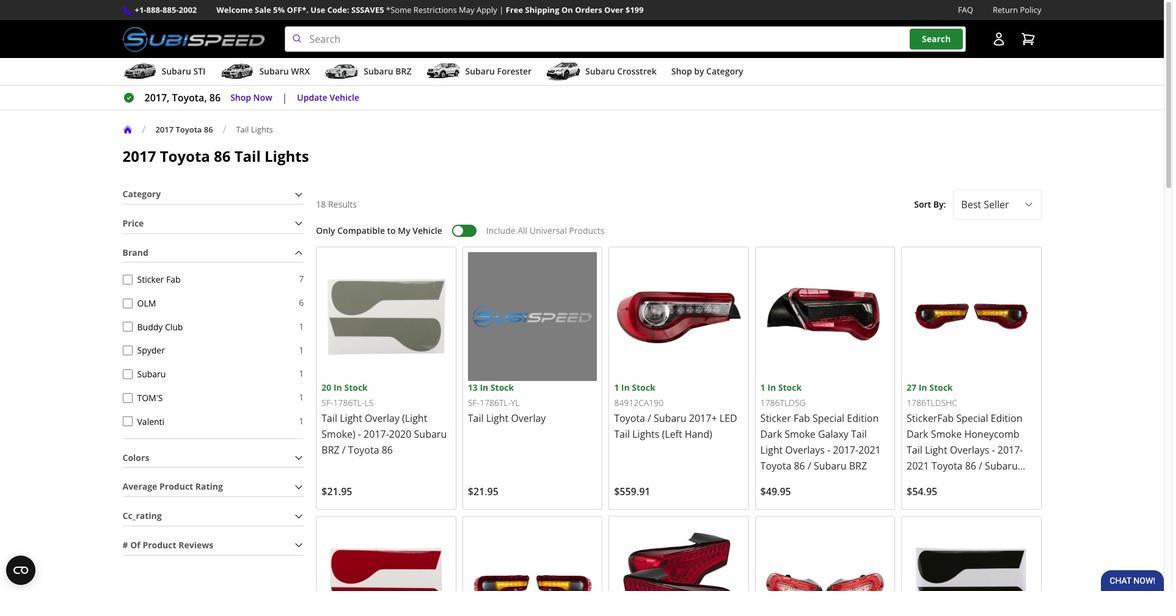 Task type: vqa. For each thing, say whether or not it's contained in the screenshot.
Subaru Forester dropdown button at the left
yes



Task type: locate. For each thing, give the bounding box(es) containing it.
2017 toyota 86
[[155, 124, 213, 135]]

a subaru brz thumbnail image image
[[325, 62, 359, 81]]

Spyder button
[[123, 346, 132, 356]]

stock up the yl
[[491, 382, 514, 394]]

subaru down 'galaxy'
[[814, 460, 847, 473]]

toyota up $49.95
[[761, 460, 792, 473]]

0 horizontal spatial sf-
[[322, 397, 333, 409]]

1 horizontal spatial special
[[957, 412, 988, 425]]

hand)
[[685, 428, 712, 441]]

subaru wrx button
[[220, 61, 310, 85]]

shop
[[671, 65, 692, 77], [230, 92, 251, 103]]

overlay for tail light overlay (light smoke) - 2017-2020 subaru brz / toyota 86
[[365, 412, 400, 425]]

stock up 1786tldshc
[[930, 382, 953, 394]]

stock for special
[[930, 382, 953, 394]]

tail
[[236, 124, 249, 135], [234, 146, 261, 166], [322, 412, 337, 425], [468, 412, 484, 425], [614, 428, 630, 441], [851, 428, 867, 441], [907, 444, 923, 457]]

# of product reviews button
[[123, 536, 304, 555]]

2 sf- from the left
[[468, 397, 480, 409]]

1 for subaru
[[299, 368, 304, 380]]

lights down tail lights "link"
[[265, 146, 309, 166]]

#
[[123, 540, 128, 551]]

sf- inside 20 in stock sf-1786tl-ls tail light overlay (light smoke) - 2017-2020 subaru brz / toyota 86
[[322, 397, 333, 409]]

sticker down 1786tldsg
[[761, 412, 791, 425]]

4 in from the left
[[768, 382, 776, 394]]

toyota inside 1 in stock 1786tldsg sticker fab special edition dark smoke galaxy tail light overlays - 2017-2021 toyota 86 / subaru brz
[[761, 460, 792, 473]]

vehicle right my
[[413, 225, 442, 236]]

1 dark from the left
[[761, 428, 782, 441]]

price button
[[123, 214, 304, 233]]

return policy
[[993, 4, 1042, 15]]

product inside average product rating dropdown button
[[160, 481, 193, 493]]

1 horizontal spatial shop
[[671, 65, 692, 77]]

select... image
[[1024, 200, 1034, 210]]

20 in stock sf-1786tl-ls tail light overlay (light smoke) - 2017-2020 subaru brz / toyota 86
[[322, 382, 447, 457]]

sf- down 13
[[468, 397, 480, 409]]

1 vertical spatial |
[[282, 91, 287, 105]]

open widget image
[[6, 556, 35, 585]]

2 horizontal spatial 2017-
[[998, 444, 1023, 457]]

toyota down toyota,
[[176, 124, 202, 135]]

in
[[334, 382, 342, 394], [480, 382, 488, 394], [621, 382, 630, 394], [768, 382, 776, 394], [919, 382, 927, 394]]

1 horizontal spatial dark
[[907, 428, 929, 441]]

in for stickerfab special edition dark smoke honeycomb tail light overlays - 2017- 2021 toyota 86 / subaru brz
[[919, 382, 927, 394]]

/ inside 20 in stock sf-1786tl-ls tail light overlay (light smoke) - 2017-2020 subaru brz / toyota 86
[[342, 444, 346, 457]]

1 horizontal spatial -
[[827, 444, 831, 457]]

2017 toyota 86 link down toyota,
[[155, 124, 223, 135]]

toyota down 84912ca190 on the bottom right of the page
[[614, 412, 645, 425]]

0 horizontal spatial 2017-
[[364, 428, 389, 441]]

1 horizontal spatial fab
[[794, 412, 810, 425]]

1 horizontal spatial smoke
[[931, 428, 962, 441]]

tail down shop now "link" on the left top of the page
[[236, 124, 249, 135]]

1 vertical spatial fab
[[794, 412, 810, 425]]

stock inside 13 in stock sf-1786tl-yl tail light overlay
[[491, 382, 514, 394]]

club
[[165, 321, 183, 333]]

(light
[[402, 412, 427, 425]]

20
[[322, 382, 331, 394]]

shop left now
[[230, 92, 251, 103]]

0 vertical spatial toyota
[[176, 124, 202, 135]]

0 horizontal spatial special
[[813, 412, 845, 425]]

0 vertical spatial tail light overlay image
[[468, 252, 597, 381]]

brz inside dropdown button
[[396, 65, 412, 77]]

1 overlays from the left
[[786, 444, 825, 457]]

in for tail light overlay
[[480, 382, 488, 394]]

1 edition from the left
[[847, 412, 879, 425]]

subaru up (left
[[654, 412, 687, 425]]

in inside 1 in stock 1786tldsg sticker fab special edition dark smoke galaxy tail light overlays - 2017-2021 toyota 86 / subaru brz
[[768, 382, 776, 394]]

lights down now
[[251, 124, 273, 135]]

1 vertical spatial sticker
[[761, 412, 791, 425]]

1786tl- inside 20 in stock sf-1786tl-ls tail light overlay (light smoke) - 2017-2020 subaru brz / toyota 86
[[333, 397, 365, 409]]

0 horizontal spatial 1786tl-
[[333, 397, 365, 409]]

overlays down honeycomb
[[950, 444, 990, 457]]

Buddy Club button
[[123, 322, 132, 332]]

0 vertical spatial fab
[[166, 274, 181, 285]]

4 stock from the left
[[778, 382, 802, 394]]

stock inside 27 in stock 1786tldshc stickerfab special edition dark smoke honeycomb tail light overlays - 2017- 2021 toyota 86 / subaru brz
[[930, 382, 953, 394]]

dark
[[761, 428, 782, 441], [907, 428, 929, 441]]

0 horizontal spatial -
[[358, 428, 361, 441]]

subaru right a subaru brz thumbnail image
[[364, 65, 393, 77]]

2017 down the 2017,
[[155, 124, 174, 135]]

+1-888-885-2002
[[135, 4, 197, 15]]

1 vertical spatial toyota
[[160, 146, 210, 166]]

tail up smoke)
[[322, 412, 337, 425]]

overlays down 'galaxy'
[[786, 444, 825, 457]]

84912ca190
[[614, 397, 664, 409]]

sf- for tail light overlay
[[468, 397, 480, 409]]

tail light overlay image
[[468, 252, 597, 381], [907, 522, 1036, 592]]

in up 84912ca190 on the bottom right of the page
[[621, 382, 630, 394]]

overlay down the yl
[[511, 412, 546, 425]]

/ inside 1 in stock 1786tldsg sticker fab special edition dark smoke galaxy tail light overlays - 2017-2021 toyota 86 / subaru brz
[[808, 460, 811, 473]]

2 horizontal spatial -
[[992, 444, 995, 457]]

1 smoke from the left
[[785, 428, 816, 441]]

brz inside 20 in stock sf-1786tl-ls tail light overlay (light smoke) - 2017-2020 subaru brz / toyota 86
[[322, 444, 340, 457]]

86 inside 27 in stock 1786tldshc stickerfab special edition dark smoke honeycomb tail light overlays - 2017- 2021 toyota 86 / subaru brz
[[965, 460, 977, 473]]

1 horizontal spatial overlays
[[950, 444, 990, 457]]

tail inside 13 in stock sf-1786tl-yl tail light overlay
[[468, 412, 484, 425]]

sf- inside 13 in stock sf-1786tl-yl tail light overlay
[[468, 397, 480, 409]]

toyota,
[[172, 91, 207, 105]]

1 for buddy club
[[299, 321, 304, 332]]

subaru
[[162, 65, 191, 77], [259, 65, 289, 77], [364, 65, 393, 77], [465, 65, 495, 77], [585, 65, 615, 77], [137, 369, 166, 380], [654, 412, 687, 425], [414, 428, 447, 441], [814, 460, 847, 473], [985, 460, 1018, 473]]

0 vertical spatial product
[[160, 481, 193, 493]]

2 edition from the left
[[991, 412, 1023, 425]]

/
[[142, 123, 146, 136], [223, 123, 226, 136], [648, 412, 651, 425], [342, 444, 346, 457], [808, 460, 811, 473], [979, 460, 983, 473]]

2017+
[[689, 412, 717, 425]]

0 horizontal spatial overlay
[[365, 412, 400, 425]]

stickerfab special edition dark smoke honeycomb tail light overlays - 2017-2021 toyota 86 / subaru brz image
[[907, 252, 1036, 381]]

1 horizontal spatial |
[[499, 4, 504, 15]]

2 smoke from the left
[[931, 428, 962, 441]]

1
[[299, 321, 304, 332], [299, 344, 304, 356], [299, 368, 304, 380], [614, 382, 619, 394], [761, 382, 766, 394], [299, 392, 304, 403], [299, 415, 304, 427]]

86 inside 20 in stock sf-1786tl-ls tail light overlay (light smoke) - 2017-2020 subaru brz / toyota 86
[[382, 444, 393, 457]]

1 horizontal spatial vehicle
[[413, 225, 442, 236]]

2017- inside 27 in stock 1786tldshc stickerfab special edition dark smoke honeycomb tail light overlays - 2017- 2021 toyota 86 / subaru brz
[[998, 444, 1023, 457]]

stock for ls
[[344, 382, 368, 394]]

stock
[[344, 382, 368, 394], [491, 382, 514, 394], [632, 382, 656, 394], [778, 382, 802, 394], [930, 382, 953, 394]]

in right 27
[[919, 382, 927, 394]]

sticker
[[137, 274, 164, 285], [761, 412, 791, 425]]

subaru sti
[[162, 65, 206, 77]]

a subaru crosstrek thumbnail image image
[[546, 62, 581, 81]]

product right of
[[143, 540, 176, 551]]

1 inside 1 in stock 84912ca190 toyota / subaru 2017+ led tail lights (left hand)
[[614, 382, 619, 394]]

tail down 84912ca190 on the bottom right of the page
[[614, 428, 630, 441]]

off*.
[[287, 4, 309, 15]]

brz
[[396, 65, 412, 77], [322, 444, 340, 457], [849, 460, 867, 473], [907, 475, 925, 489]]

2021
[[859, 444, 881, 457], [907, 460, 929, 473]]

0 horizontal spatial tail light overlay image
[[468, 252, 597, 381]]

light inside 20 in stock sf-1786tl-ls tail light overlay (light smoke) - 2017-2020 subaru brz / toyota 86
[[340, 412, 362, 425]]

1786tl- for tail light overlay (light smoke) - 2017-2020 subaru brz / toyota 86
[[333, 397, 365, 409]]

0 horizontal spatial smoke
[[785, 428, 816, 441]]

tail lights link
[[236, 124, 283, 135]]

smoke down stickerfab
[[931, 428, 962, 441]]

2 $21.95 from the left
[[468, 485, 499, 499]]

product
[[160, 481, 193, 493], [143, 540, 176, 551]]

2017-
[[364, 428, 389, 441], [833, 444, 859, 457], [998, 444, 1023, 457]]

overlay inside 20 in stock sf-1786tl-ls tail light overlay (light smoke) - 2017-2020 subaru brz / toyota 86
[[365, 412, 400, 425]]

only
[[316, 225, 335, 236]]

tail down the tail lights
[[234, 146, 261, 166]]

1 special from the left
[[813, 412, 845, 425]]

0 vertical spatial 2017
[[155, 124, 174, 135]]

1 vertical spatial 2021
[[907, 460, 929, 473]]

spyder
[[137, 345, 165, 356]]

-
[[358, 428, 361, 441], [827, 444, 831, 457], [992, 444, 995, 457]]

5 in from the left
[[919, 382, 927, 394]]

2017
[[155, 124, 174, 135], [123, 146, 156, 166]]

subaru inside 1 in stock 84912ca190 toyota / subaru 2017+ led tail lights (left hand)
[[654, 412, 687, 425]]

stock up 1786tldsg
[[778, 382, 802, 394]]

2017- down honeycomb
[[998, 444, 1023, 457]]

2017 down home "icon"
[[123, 146, 156, 166]]

*some restrictions may apply | free shipping on orders over $199
[[386, 4, 644, 15]]

1 horizontal spatial edition
[[991, 412, 1023, 425]]

in up 1786tldsg
[[768, 382, 776, 394]]

search
[[922, 33, 951, 45]]

1 overlay from the left
[[365, 412, 400, 425]]

shipping
[[525, 4, 559, 15]]

overlay for tail light overlay
[[511, 412, 546, 425]]

0 horizontal spatial vehicle
[[330, 92, 359, 103]]

in inside 13 in stock sf-1786tl-yl tail light overlay
[[480, 382, 488, 394]]

subaru left crosstrek
[[585, 65, 615, 77]]

dark down stickerfab
[[907, 428, 929, 441]]

edition up 'galaxy'
[[847, 412, 879, 425]]

0 horizontal spatial overlays
[[786, 444, 825, 457]]

0 vertical spatial 2021
[[859, 444, 881, 457]]

in inside 20 in stock sf-1786tl-ls tail light overlay (light smoke) - 2017-2020 subaru brz / toyota 86
[[334, 382, 342, 394]]

in for toyota / subaru 2017+ led tail lights (left hand)
[[621, 382, 630, 394]]

dark down 1786tldsg
[[761, 428, 782, 441]]

2017- down 'galaxy'
[[833, 444, 859, 457]]

special up honeycomb
[[957, 412, 988, 425]]

1786tl- for tail light overlay
[[480, 397, 511, 409]]

0 vertical spatial vehicle
[[330, 92, 359, 103]]

sf- down 20 at the bottom left
[[322, 397, 333, 409]]

1 $21.95 from the left
[[322, 485, 352, 499]]

sort
[[914, 199, 931, 210]]

2 special from the left
[[957, 412, 988, 425]]

0 vertical spatial sticker
[[137, 274, 164, 285]]

special up 'galaxy'
[[813, 412, 845, 425]]

/ inside 27 in stock 1786tldshc stickerfab special edition dark smoke honeycomb tail light overlays - 2017- 2021 toyota 86 / subaru brz
[[979, 460, 983, 473]]

0 vertical spatial shop
[[671, 65, 692, 77]]

$21.95 for tail light overlay (light smoke) - 2017-2020 subaru brz / toyota 86
[[322, 485, 352, 499]]

2 1786tl- from the left
[[480, 397, 511, 409]]

0 horizontal spatial edition
[[847, 412, 879, 425]]

sticker fab special edition dark smoke galaxy tail light overlays - 2017-2021 toyota 86 / subaru brz image
[[761, 252, 890, 381]]

subaru sti button
[[123, 61, 206, 85]]

1 1786tl- from the left
[[333, 397, 365, 409]]

2017 toyota 86 tail lights
[[123, 146, 309, 166]]

subaru left forester
[[465, 65, 495, 77]]

stock up 84912ca190 on the bottom right of the page
[[632, 382, 656, 394]]

1 vertical spatial tail light overlay image
[[907, 522, 1036, 592]]

| left free
[[499, 4, 504, 15]]

- down honeycomb
[[992, 444, 995, 457]]

1 in from the left
[[334, 382, 342, 394]]

0 horizontal spatial dark
[[761, 428, 782, 441]]

2 dark from the left
[[907, 428, 929, 441]]

| right now
[[282, 91, 287, 105]]

toyota up $54.95 on the bottom right
[[932, 460, 963, 473]]

dark inside 27 in stock 1786tldshc stickerfab special edition dark smoke honeycomb tail light overlays - 2017- 2021 toyota 86 / subaru brz
[[907, 428, 929, 441]]

subaru down honeycomb
[[985, 460, 1018, 473]]

1 horizontal spatial tail light overlay image
[[907, 522, 1036, 592]]

|
[[499, 4, 504, 15], [282, 91, 287, 105]]

tail right 'galaxy'
[[851, 428, 867, 441]]

0 horizontal spatial |
[[282, 91, 287, 105]]

in inside 1 in stock 84912ca190 toyota / subaru 2017+ led tail lights (left hand)
[[621, 382, 630, 394]]

shop inside shop now "link"
[[230, 92, 251, 103]]

1 vertical spatial product
[[143, 540, 176, 551]]

+1-888-885-2002 link
[[135, 4, 197, 17]]

update
[[297, 92, 327, 103]]

vehicle down a subaru brz thumbnail image
[[330, 92, 359, 103]]

- down 'galaxy'
[[827, 444, 831, 457]]

2 overlays from the left
[[950, 444, 990, 457]]

Subaru button
[[123, 370, 132, 379]]

- inside 27 in stock 1786tldshc stickerfab special edition dark smoke honeycomb tail light overlays - 2017- 2021 toyota 86 / subaru brz
[[992, 444, 995, 457]]

colors
[[123, 452, 149, 464]]

2 stock from the left
[[491, 382, 514, 394]]

price
[[123, 217, 144, 229]]

2021 inside 27 in stock 1786tldshc stickerfab special edition dark smoke honeycomb tail light overlays - 2017- 2021 toyota 86 / subaru brz
[[907, 460, 929, 473]]

stock inside 20 in stock sf-1786tl-ls tail light overlay (light smoke) - 2017-2020 subaru brz / toyota 86
[[344, 382, 368, 394]]

0 horizontal spatial shop
[[230, 92, 251, 103]]

a subaru wrx thumbnail image image
[[220, 62, 254, 81]]

sticker fab
[[137, 274, 181, 285]]

1 horizontal spatial overlay
[[511, 412, 546, 425]]

3 stock from the left
[[632, 382, 656, 394]]

overlay inside 13 in stock sf-1786tl-yl tail light overlay
[[511, 412, 546, 425]]

- right smoke)
[[358, 428, 361, 441]]

tail down 13
[[468, 412, 484, 425]]

18 results
[[316, 199, 357, 210]]

fab right sticker fab button
[[166, 274, 181, 285]]

subaru down (light
[[414, 428, 447, 441]]

free
[[506, 4, 523, 15]]

0 horizontal spatial 2021
[[859, 444, 881, 457]]

vehicle inside button
[[330, 92, 359, 103]]

- inside 20 in stock sf-1786tl-ls tail light overlay (light smoke) - 2017-2020 subaru brz / toyota 86
[[358, 428, 361, 441]]

shop left by
[[671, 65, 692, 77]]

only compatible to my vehicle
[[316, 225, 442, 236]]

all
[[518, 225, 527, 236]]

product left rating
[[160, 481, 193, 493]]

tail inside 1 in stock 84912ca190 toyota / subaru 2017+ led tail lights (left hand)
[[614, 428, 630, 441]]

(left
[[662, 428, 682, 441]]

sf- for tail light overlay (light smoke) - 2017-2020 subaru brz / toyota 86
[[322, 397, 333, 409]]

$49.95
[[761, 485, 791, 499]]

1 horizontal spatial 1786tl-
[[480, 397, 511, 409]]

shop inside shop by category dropdown button
[[671, 65, 692, 77]]

1 horizontal spatial $21.95
[[468, 485, 499, 499]]

0 vertical spatial lights
[[251, 124, 273, 135]]

stock up ls
[[344, 382, 368, 394]]

sticker right sticker fab button
[[137, 274, 164, 285]]

toyota down 2017 toyota 86
[[160, 146, 210, 166]]

1 vertical spatial vehicle
[[413, 225, 442, 236]]

1 vertical spatial shop
[[230, 92, 251, 103]]

TOM'S button
[[123, 393, 132, 403]]

smoke left 'galaxy'
[[785, 428, 816, 441]]

toyota down smoke)
[[348, 444, 379, 457]]

1786tl- inside 13 in stock sf-1786tl-yl tail light overlay
[[480, 397, 511, 409]]

2017- inside 1 in stock 1786tldsg sticker fab special edition dark smoke galaxy tail light overlays - 2017-2021 toyota 86 / subaru brz
[[833, 444, 859, 457]]

tail down stickerfab
[[907, 444, 923, 457]]

stock inside 1 in stock 1786tldsg sticker fab special edition dark smoke galaxy tail light overlays - 2017-2021 toyota 86 / subaru brz
[[778, 382, 802, 394]]

5 stock from the left
[[930, 382, 953, 394]]

in right 20 at the bottom left
[[334, 382, 342, 394]]

crosstrek
[[617, 65, 657, 77]]

0 vertical spatial |
[[499, 4, 504, 15]]

edition up honeycomb
[[991, 412, 1023, 425]]

1 horizontal spatial sticker
[[761, 412, 791, 425]]

1786tldsg
[[761, 397, 806, 409]]

toyota
[[614, 412, 645, 425], [348, 444, 379, 457], [761, 460, 792, 473], [932, 460, 963, 473]]

average product rating button
[[123, 478, 304, 497]]

overlay down ls
[[365, 412, 400, 425]]

1 for valenti
[[299, 415, 304, 427]]

2 in from the left
[[480, 382, 488, 394]]

1 horizontal spatial 2021
[[907, 460, 929, 473]]

1 stock from the left
[[344, 382, 368, 394]]

overlays
[[786, 444, 825, 457], [950, 444, 990, 457]]

2 overlay from the left
[[511, 412, 546, 425]]

1 vertical spatial lights
[[265, 146, 309, 166]]

in right 13
[[480, 382, 488, 394]]

reviews
[[179, 540, 213, 551]]

/ inside 1 in stock 84912ca190 toyota / subaru 2017+ led tail lights (left hand)
[[648, 412, 651, 425]]

olm vl style / helix sequential red lens tail lights rc edition - 2013-2020 scion fr-s / subaru brz / toyota 86 image
[[761, 522, 890, 592]]

2 vertical spatial lights
[[633, 428, 660, 441]]

subaru crosstrek
[[585, 65, 657, 77]]

toyota for 2017 toyota 86 tail lights
[[160, 146, 210, 166]]

policy
[[1020, 4, 1042, 15]]

in inside 27 in stock 1786tldshc stickerfab special edition dark smoke honeycomb tail light overlays - 2017- 2021 toyota 86 / subaru brz
[[919, 382, 927, 394]]

3 in from the left
[[621, 382, 630, 394]]

fab down 1786tldsg
[[794, 412, 810, 425]]

special inside 1 in stock 1786tldsg sticker fab special edition dark smoke galaxy tail light overlays - 2017-2021 toyota 86 / subaru brz
[[813, 412, 845, 425]]

stock for /
[[632, 382, 656, 394]]

0 horizontal spatial $21.95
[[322, 485, 352, 499]]

1 horizontal spatial 2017-
[[833, 444, 859, 457]]

- inside 1 in stock 1786tldsg sticker fab special edition dark smoke galaxy tail light overlays - 2017-2021 toyota 86 / subaru brz
[[827, 444, 831, 457]]

1786tl-
[[333, 397, 365, 409], [480, 397, 511, 409]]

tail inside 1 in stock 1786tldsg sticker fab special edition dark smoke galaxy tail light overlays - 2017-2021 toyota 86 / subaru brz
[[851, 428, 867, 441]]

lights left (left
[[633, 428, 660, 441]]

a subaru forester thumbnail image image
[[426, 62, 460, 81]]

stock inside 1 in stock 84912ca190 toyota / subaru 2017+ led tail lights (left hand)
[[632, 382, 656, 394]]

light inside 27 in stock 1786tldshc stickerfab special edition dark smoke honeycomb tail light overlays - 2017- 2021 toyota 86 / subaru brz
[[925, 444, 948, 457]]

$559.91
[[614, 485, 651, 499]]

0 horizontal spatial fab
[[166, 274, 181, 285]]

2017- down ls
[[364, 428, 389, 441]]

edition
[[847, 412, 879, 425], [991, 412, 1023, 425]]

1 horizontal spatial sf-
[[468, 397, 480, 409]]

a subaru sti thumbnail image image
[[123, 62, 157, 81]]

brand
[[123, 247, 148, 258]]

13 in stock sf-1786tl-yl tail light overlay
[[468, 382, 546, 425]]

compatible
[[337, 225, 385, 236]]

1 vertical spatial 2017
[[123, 146, 156, 166]]

subaru left sti
[[162, 65, 191, 77]]

sticker inside 1 in stock 1786tldsg sticker fab special edition dark smoke galaxy tail light overlays - 2017-2021 toyota 86 / subaru brz
[[761, 412, 791, 425]]

1 sf- from the left
[[322, 397, 333, 409]]



Task type: describe. For each thing, give the bounding box(es) containing it.
subispeed logo image
[[123, 26, 265, 52]]

# of product reviews
[[123, 540, 213, 551]]

0 horizontal spatial sticker
[[137, 274, 164, 285]]

to
[[387, 225, 396, 236]]

include
[[486, 225, 516, 236]]

subaru inside 27 in stock 1786tldshc stickerfab special edition dark smoke honeycomb tail light overlays - 2017- 2021 toyota 86 / subaru brz
[[985, 460, 1018, 473]]

subaru forester
[[465, 65, 532, 77]]

category button
[[123, 185, 304, 204]]

toyota for 2017 toyota 86
[[176, 124, 202, 135]]

overlays inside 1 in stock 1786tldsg sticker fab special edition dark smoke galaxy tail light overlays - 2017-2021 toyota 86 / subaru brz
[[786, 444, 825, 457]]

return
[[993, 4, 1018, 15]]

stickerfab
[[907, 412, 954, 425]]

light inside 1 in stock 1786tldsg sticker fab special edition dark smoke galaxy tail light overlays - 2017-2021 toyota 86 / subaru brz
[[761, 444, 783, 457]]

sssave5
[[351, 4, 384, 15]]

sale
[[255, 4, 271, 15]]

1 for tom's
[[299, 392, 304, 403]]

overlays inside 27 in stock 1786tldshc stickerfab special edition dark smoke honeycomb tail light overlays - 2017- 2021 toyota 86 / subaru brz
[[950, 444, 990, 457]]

return policy link
[[993, 4, 1042, 17]]

shop now
[[230, 92, 272, 103]]

forester
[[497, 65, 532, 77]]

shop by category button
[[671, 61, 743, 85]]

$54.95
[[907, 485, 938, 499]]

Select... button
[[954, 190, 1042, 220]]

product inside '# of product reviews' dropdown button
[[143, 540, 176, 551]]

edition inside 27 in stock 1786tldshc stickerfab special edition dark smoke honeycomb tail light overlays - 2017- 2021 toyota 86 / subaru brz
[[991, 412, 1023, 425]]

stock for fab
[[778, 382, 802, 394]]

wrx
[[291, 65, 310, 77]]

smoke inside 27 in stock 1786tldshc stickerfab special edition dark smoke honeycomb tail light overlays - 2017- 2021 toyota 86 / subaru brz
[[931, 428, 962, 441]]

subaru brz
[[364, 65, 412, 77]]

olm
[[137, 297, 156, 309]]

86 inside 1 in stock 1786tldsg sticker fab special edition dark smoke galaxy tail light overlays - 2017-2021 toyota 86 / subaru brz
[[794, 460, 805, 473]]

apply
[[477, 4, 497, 15]]

galaxy
[[818, 428, 849, 441]]

sort by:
[[914, 199, 946, 210]]

885-
[[163, 4, 179, 15]]

27 in stock 1786tldshc stickerfab special edition dark smoke honeycomb tail light overlays - 2017- 2021 toyota 86 / subaru brz
[[907, 382, 1023, 489]]

tail inside 20 in stock sf-1786tl-ls tail light overlay (light smoke) - 2017-2020 subaru brz / toyota 86
[[322, 412, 337, 425]]

ls
[[365, 397, 374, 409]]

6
[[299, 297, 304, 309]]

in for sticker fab special edition dark smoke galaxy tail light overlays - 2017-2021 toyota 86 / subaru brz
[[768, 382, 776, 394]]

dark inside 1 in stock 1786tldsg sticker fab special edition dark smoke galaxy tail light overlays - 2017-2021 toyota 86 / subaru brz
[[761, 428, 782, 441]]

by
[[694, 65, 704, 77]]

stock for yl
[[491, 382, 514, 394]]

results
[[328, 199, 357, 210]]

update vehicle
[[297, 92, 359, 103]]

light inside 13 in stock sf-1786tl-yl tail light overlay
[[486, 412, 509, 425]]

on
[[562, 4, 573, 15]]

stickerfab special edition dark smoke carbon fiber tail light overlays - 2017-2021 toyota 86 / subaru brz image
[[468, 522, 597, 592]]

OLM button
[[123, 299, 132, 308]]

home image
[[123, 125, 132, 135]]

+1-
[[135, 4, 146, 15]]

cc_rating button
[[123, 507, 304, 526]]

search input field
[[285, 26, 966, 52]]

button image
[[992, 32, 1006, 47]]

may
[[459, 4, 475, 15]]

tail lights
[[236, 124, 273, 135]]

7
[[299, 273, 304, 285]]

2017 for 2017 toyota 86
[[155, 124, 174, 135]]

tail light overlay (red) - 2017-2020 subaru brz / toyota 86 image
[[322, 522, 451, 592]]

2017- inside 20 in stock sf-1786tl-ls tail light overlay (light smoke) - 2017-2020 subaru brz / toyota 86
[[364, 428, 389, 441]]

restrictions
[[414, 4, 457, 15]]

colors button
[[123, 449, 304, 468]]

shop for shop by category
[[671, 65, 692, 77]]

2021 inside 1 in stock 1786tldsg sticker fab special edition dark smoke galaxy tail light overlays - 2017-2021 toyota 86 / subaru brz
[[859, 444, 881, 457]]

$21.95 for tail light overlay
[[468, 485, 499, 499]]

$199
[[626, 4, 644, 15]]

orders
[[575, 4, 602, 15]]

1786tldshc
[[907, 397, 958, 409]]

Sticker Fab button
[[123, 275, 132, 285]]

13
[[468, 382, 478, 394]]

in for tail light overlay (light smoke) - 2017-2020 subaru brz / toyota 86
[[334, 382, 342, 394]]

shop for shop now
[[230, 92, 251, 103]]

subaru forester button
[[426, 61, 532, 85]]

tail light overlay (light smoke) - 2017-2020 subaru brz / toyota 86 image
[[322, 252, 451, 381]]

subaru wrx
[[259, 65, 310, 77]]

of
[[130, 540, 140, 551]]

led
[[720, 412, 737, 425]]

average product rating
[[123, 481, 223, 493]]

universal
[[530, 225, 567, 236]]

toyota inside 1 in stock 84912ca190 toyota / subaru 2017+ led tail lights (left hand)
[[614, 412, 645, 425]]

use
[[311, 4, 325, 15]]

5%
[[273, 4, 285, 15]]

toyota / subaru 2017+ led tail lights (left hand) image
[[614, 252, 743, 381]]

edition inside 1 in stock 1786tldsg sticker fab special edition dark smoke galaxy tail light overlays - 2017-2021 toyota 86 / subaru brz
[[847, 412, 879, 425]]

shop by category
[[671, 65, 743, 77]]

subaru left wrx on the left of page
[[259, 65, 289, 77]]

category
[[706, 65, 743, 77]]

2020
[[389, 428, 412, 441]]

1 inside 1 in stock 1786tldsg sticker fab special edition dark smoke galaxy tail light overlays - 2017-2021 toyota 86 / subaru brz
[[761, 382, 766, 394]]

my
[[398, 225, 410, 236]]

average
[[123, 481, 157, 493]]

subaru inside 20 in stock sf-1786tl-ls tail light overlay (light smoke) - 2017-2020 subaru brz / toyota 86
[[414, 428, 447, 441]]

Valenti button
[[123, 417, 132, 427]]

welcome
[[216, 4, 253, 15]]

2017 for 2017 toyota 86 tail lights
[[123, 146, 156, 166]]

yl
[[511, 397, 520, 409]]

subaru inside dropdown button
[[585, 65, 615, 77]]

faq
[[958, 4, 973, 15]]

special inside 27 in stock 1786tldshc stickerfab special edition dark smoke honeycomb tail light overlays - 2017- 2021 toyota 86 / subaru brz
[[957, 412, 988, 425]]

shop now link
[[230, 91, 272, 105]]

toyota inside 20 in stock sf-1786tl-ls tail light overlay (light smoke) - 2017-2020 subaru brz / toyota 86
[[348, 444, 379, 457]]

category
[[123, 188, 161, 200]]

lights inside 1 in stock 84912ca190 toyota / subaru 2017+ led tail lights (left hand)
[[633, 428, 660, 441]]

smoke inside 1 in stock 1786tldsg sticker fab special edition dark smoke galaxy tail light overlays - 2017-2021 toyota 86 / subaru brz
[[785, 428, 816, 441]]

welcome sale 5% off*. use code: sssave5
[[216, 4, 384, 15]]

subaru inside 1 in stock 1786tldsg sticker fab special edition dark smoke galaxy tail light overlays - 2017-2021 toyota 86 / subaru brz
[[814, 460, 847, 473]]

brz inside 27 in stock 1786tldshc stickerfab special edition dark smoke honeycomb tail light overlays - 2017- 2021 toyota 86 / subaru brz
[[907, 475, 925, 489]]

spyder scion frs 12-16 / subaru brz 12-18 light bar (sequential turn signal) led tail lights - jdm red image
[[614, 522, 743, 592]]

18
[[316, 199, 326, 210]]

tail inside 27 in stock 1786tldshc stickerfab special edition dark smoke honeycomb tail light overlays - 2017- 2021 toyota 86 / subaru brz
[[907, 444, 923, 457]]

fab inside 1 in stock 1786tldsg sticker fab special edition dark smoke galaxy tail light overlays - 2017-2021 toyota 86 / subaru brz
[[794, 412, 810, 425]]

toyota inside 27 in stock 1786tldshc stickerfab special edition dark smoke honeycomb tail light overlays - 2017- 2021 toyota 86 / subaru brz
[[932, 460, 963, 473]]

honeycomb
[[965, 428, 1020, 441]]

2017 toyota 86 link down 2017, toyota, 86
[[155, 124, 213, 135]]

brz inside 1 in stock 1786tldsg sticker fab special edition dark smoke galaxy tail light overlays - 2017-2021 toyota 86 / subaru brz
[[849, 460, 867, 473]]

subaru down "spyder"
[[137, 369, 166, 380]]

888-
[[146, 4, 163, 15]]

subaru brz button
[[325, 61, 412, 85]]

sti
[[193, 65, 206, 77]]

by:
[[934, 199, 946, 210]]

update vehicle button
[[297, 91, 359, 105]]

buddy club
[[137, 321, 183, 333]]

now
[[253, 92, 272, 103]]

1 for spyder
[[299, 344, 304, 356]]

include all universal products
[[486, 225, 605, 236]]



